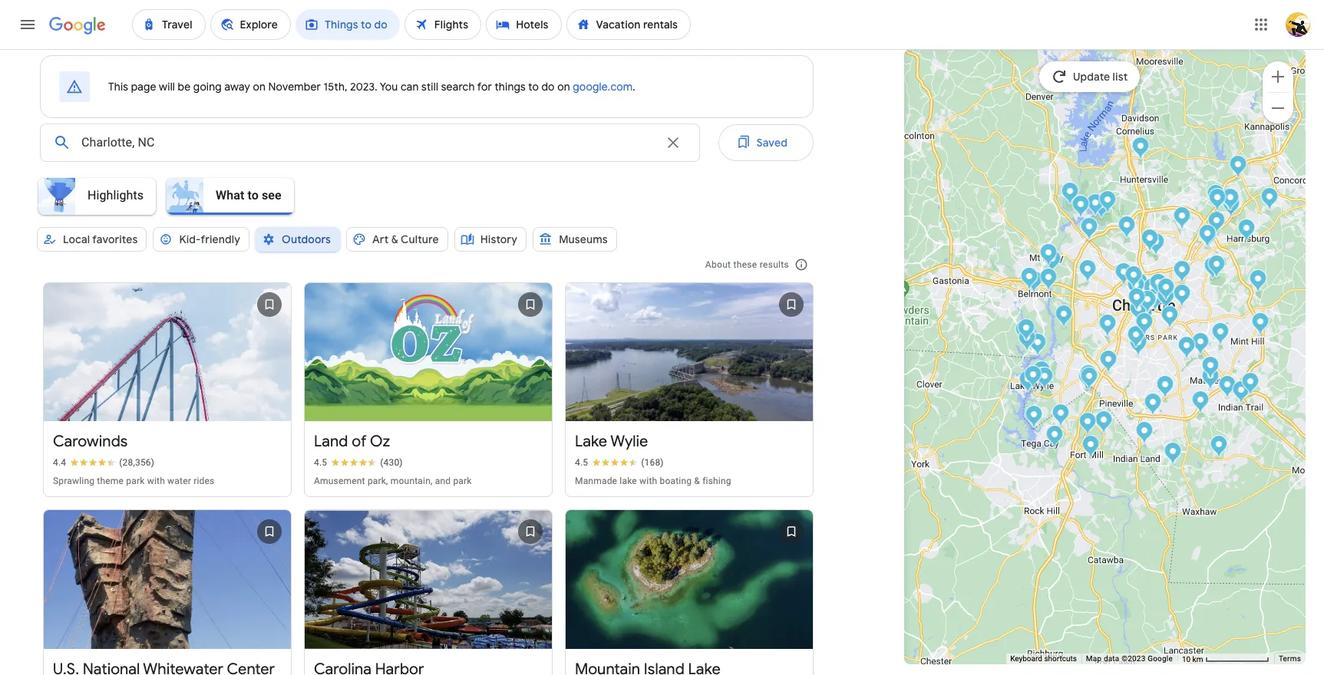 Task type: locate. For each thing, give the bounding box(es) containing it.
terms link
[[1279, 655, 1301, 663]]

be
[[178, 80, 191, 94]]

charlotte motor speedway image
[[1222, 194, 1240, 220]]

4.5 inside image
[[314, 458, 327, 469]]

0 horizontal spatial on
[[253, 80, 266, 94]]

nanny mountain image
[[990, 385, 1007, 410]]

©2023
[[1122, 655, 1146, 663]]

ramblewood park image
[[1100, 350, 1117, 375]]

latta nature preserve image
[[1099, 190, 1116, 216]]

0 vertical spatial &
[[391, 233, 398, 246]]

keyboard shortcuts
[[1011, 655, 1077, 663]]

kilborne park image
[[1173, 284, 1191, 309]]

zoom out map image
[[1269, 99, 1288, 117]]

lake wylie
[[575, 433, 648, 452]]

2 with from the left
[[640, 476, 658, 487]]

crooked creek park image
[[1262, 392, 1280, 417]]

4.5 for lake wylie
[[575, 458, 588, 469]]

to left do
[[529, 80, 539, 94]]

& inside the art & culture button
[[391, 233, 398, 246]]

carolina raptor center image
[[1093, 196, 1110, 221]]

about
[[706, 260, 731, 270]]

tuckaseege park image
[[1040, 243, 1057, 269]]

kid-friendly button
[[153, 221, 250, 258]]

history button
[[454, 221, 527, 258]]

south fork catawba river image
[[1029, 333, 1047, 359]]

extreme ice center image
[[1242, 372, 1259, 398]]

art & culture button
[[346, 221, 448, 258]]

0 horizontal spatial with
[[147, 476, 165, 487]]

renaissance park image
[[1099, 314, 1116, 339]]

saved link
[[718, 124, 814, 161]]

village park image
[[1252, 91, 1270, 116]]

on
[[253, 80, 266, 94], [558, 80, 570, 94]]

what
[[216, 188, 245, 202]]

0 vertical spatial to
[[529, 80, 539, 94]]

2 park from the left
[[453, 476, 472, 487]]

1 horizontal spatial with
[[640, 476, 658, 487]]

save carowinds to collection image
[[251, 286, 288, 323]]

4.5
[[314, 458, 327, 469], [575, 458, 588, 469]]

land
[[314, 433, 348, 452]]

1 vertical spatial &
[[694, 476, 700, 487]]

fisher farm image
[[1161, 96, 1179, 121]]

outdoors button
[[256, 221, 340, 258]]

lakewood park image
[[1115, 263, 1133, 288]]

rocky river golf club at concord image
[[1220, 187, 1238, 213]]

amusement
[[314, 476, 365, 487]]

4.5 for land of oz
[[314, 458, 327, 469]]

boating
[[660, 476, 692, 487]]

mcdowell nature preserve image
[[1031, 364, 1049, 389]]

charlotte airline bike park image
[[1055, 305, 1073, 330]]

shuffletown park image
[[1080, 218, 1098, 243]]

park down (28,356)
[[126, 476, 145, 487]]

crowders mountain image
[[892, 276, 910, 302]]

carolina harbor image
[[1078, 367, 1096, 392]]

north mecklenburg park image
[[1132, 137, 1149, 162]]

& left fishing
[[694, 476, 700, 487]]

&
[[391, 233, 398, 246], [694, 476, 700, 487]]

save land of oz theme park to collection image
[[512, 286, 549, 323]]

list
[[37, 260, 820, 676]]

of
[[352, 433, 367, 452]]

(430)
[[380, 458, 403, 469]]

stowe park image
[[1025, 270, 1043, 296]]

1 horizontal spatial &
[[694, 476, 700, 487]]

1 horizontal spatial 4.5
[[575, 458, 588, 469]]

nighthawk image
[[1080, 365, 1097, 390]]

mint hill veterans memorial park image
[[1252, 313, 1269, 338]]

lake
[[575, 433, 608, 452]]

unc charlotte botanical gardens image
[[1198, 225, 1215, 250]]

midwood park image
[[1157, 278, 1175, 303]]

sherman branch nature preserve image
[[1249, 270, 1267, 295]]

filters list containing local favorites
[[34, 221, 814, 273]]

fourth ward park image
[[1135, 276, 1152, 302]]

0 horizontal spatial &
[[391, 233, 398, 246]]

park right 'and' in the left of the page
[[453, 476, 472, 487]]

carowinds
[[53, 433, 128, 452]]

rocky branch park - belmont, nc image
[[1020, 267, 1038, 293]]

with down (168)
[[640, 476, 658, 487]]

to left see
[[248, 188, 259, 202]]

2023.
[[350, 80, 378, 94]]

amusement park, mountain, and park
[[314, 476, 472, 487]]

1 4.5 from the left
[[314, 458, 327, 469]]

water
[[167, 476, 191, 487]]

this
[[108, 80, 128, 94]]

filters list inside filters form
[[34, 221, 814, 273]]

wing haven image
[[1136, 313, 1153, 338]]

cherry park image
[[1040, 467, 1058, 492]]

on right the away
[[253, 80, 266, 94]]

the green image
[[1133, 282, 1150, 307]]

art & culture
[[372, 233, 439, 246]]

friendly
[[201, 233, 240, 246]]

4.5 down lake
[[575, 458, 588, 469]]

on right do
[[558, 80, 570, 94]]

page
[[131, 80, 156, 94]]

1 horizontal spatial on
[[558, 80, 570, 94]]

10 km button
[[1178, 654, 1275, 665]]

what to see
[[216, 188, 282, 202]]

lake wylie image
[[1019, 370, 1037, 395]]

crossing paths park image
[[1232, 381, 1250, 406]]

marvin efird park image
[[1164, 442, 1182, 468]]

ray's splash planet image
[[1130, 273, 1148, 298]]

big rock nature preserve image
[[1144, 393, 1162, 418]]

park,
[[368, 476, 388, 487]]

veterans park image
[[1157, 286, 1175, 312]]

u.s. national whitewater center image
[[1043, 250, 1061, 275]]

4.4
[[53, 458, 66, 469]]

you
[[380, 80, 398, 94]]

museums button
[[533, 221, 617, 258]]

cat's paw winery image
[[974, 488, 991, 514]]

update list
[[1073, 70, 1128, 84]]

bailey road park image
[[1136, 116, 1153, 141]]

art
[[372, 233, 389, 246]]

0 horizontal spatial 4.5
[[314, 458, 327, 469]]

frazier park image
[[1127, 276, 1145, 301]]

what to see link
[[162, 178, 300, 215]]

mr. putty's fun park image
[[1052, 404, 1070, 429]]

douglas vineyards image
[[1220, 78, 1238, 103]]

1 on from the left
[[253, 80, 266, 94]]

to inside list item
[[248, 188, 259, 202]]

beatty's ford park image
[[1070, 105, 1088, 131]]

list containing carowinds
[[37, 260, 820, 676]]

2 4.5 from the left
[[575, 458, 588, 469]]

0 horizontal spatial park
[[126, 476, 145, 487]]

& right art
[[391, 233, 398, 246]]

andrew jackson state park image
[[1153, 542, 1171, 567]]

4.5 down land
[[314, 458, 327, 469]]

1 vertical spatial to
[[248, 188, 259, 202]]

sprawling
[[53, 476, 95, 487]]

pnc music pavilion image
[[1208, 211, 1225, 236]]

ramsey creek park image
[[1104, 117, 1122, 142]]

search
[[441, 80, 475, 94]]

going
[[193, 80, 222, 94]]

with left water
[[147, 476, 165, 487]]

1 horizontal spatial park
[[453, 476, 472, 487]]

park
[[126, 476, 145, 487], [453, 476, 472, 487]]

to
[[529, 80, 539, 94], [248, 188, 259, 202]]

google.com link
[[573, 80, 633, 94]]

anne springs close greenway - adventure road image
[[1095, 411, 1113, 436]]

cordelia park image
[[1149, 273, 1167, 299]]

james boyce park image
[[1178, 336, 1195, 362]]

with
[[147, 476, 165, 487], [640, 476, 658, 487]]

glencairn garden image
[[1036, 480, 1053, 505]]

rankin lake park image
[[940, 233, 957, 259]]

4.4 out of 5 stars from 28,356 reviews image
[[53, 457, 154, 469]]

google.com
[[573, 80, 633, 94]]

4.5 inside "image"
[[575, 458, 588, 469]]

first ward park image
[[1139, 279, 1156, 305]]

nevin park image
[[1141, 229, 1159, 254]]

results
[[760, 260, 789, 270]]

15th,
[[324, 80, 348, 94]]

save lake wylie to collection image
[[773, 286, 810, 323]]

filters list
[[28, 174, 814, 235], [34, 221, 814, 273]]

do
[[542, 80, 555, 94]]

independence park image
[[1146, 288, 1164, 313]]

david stowe botancial garden image
[[1017, 319, 1035, 344]]

park road park image
[[1129, 333, 1147, 359]]

for
[[477, 80, 492, 94]]

dorton park image
[[1229, 155, 1247, 180]]

martha rivers park image
[[950, 286, 967, 311]]

landsford canal state park image
[[1111, 577, 1129, 603]]

0 horizontal spatial to
[[248, 188, 259, 202]]



Task type: vqa. For each thing, say whether or not it's contained in the screenshot.


Task type: describe. For each thing, give the bounding box(es) containing it.
highlights link
[[34, 178, 162, 215]]

map
[[1086, 655, 1102, 663]]

clear image
[[664, 134, 682, 152]]

susie harwood garden image
[[1199, 224, 1216, 250]]

local favorites
[[63, 233, 138, 246]]

what to see list item
[[162, 174, 300, 220]]

five points park image
[[1125, 266, 1143, 291]]

saved
[[757, 136, 788, 150]]

copperhead island image
[[1033, 361, 1050, 386]]

george poston park image
[[986, 240, 1004, 266]]

latta park image
[[1132, 293, 1149, 318]]

highlights
[[88, 188, 144, 202]]

eastway park image
[[1173, 260, 1191, 286]]

fishing
[[703, 476, 732, 487]]

land of oz
[[314, 433, 390, 452]]

zoom in map image
[[1269, 67, 1288, 86]]

keyboard shortcuts button
[[1011, 654, 1077, 665]]

the speedpark at concord mills image
[[1201, 184, 1219, 209]]

colonel francis j. beatty park image
[[1192, 391, 1209, 416]]

zmax dragway image
[[1222, 188, 1239, 213]]

1 horizontal spatial to
[[529, 80, 539, 94]]

chester state park image
[[914, 654, 931, 676]]

squirrel lake park image
[[1202, 367, 1219, 392]]

romare bearden park image
[[1132, 280, 1149, 306]]

theme
[[97, 476, 124, 487]]

outdoors
[[282, 233, 331, 246]]

landsford canal image
[[1116, 586, 1133, 611]]

naomi drenan recreation center image
[[1161, 306, 1179, 331]]

daniel stowe botanical garden image
[[1015, 320, 1033, 346]]

10
[[1182, 655, 1191, 664]]

favorites
[[92, 233, 138, 246]]

shortcuts
[[1045, 655, 1077, 663]]

kid-
[[179, 233, 201, 246]]

reedy creek nature center image
[[1204, 256, 1222, 282]]

manmade
[[575, 476, 617, 487]]

1 park from the left
[[126, 476, 145, 487]]

november
[[268, 80, 321, 94]]

save mountain island lake to collection image
[[773, 514, 810, 551]]

windjammer park image
[[1025, 405, 1043, 431]]

list
[[1113, 70, 1128, 84]]

reedy creek park image
[[1208, 255, 1225, 280]]

camp snoopy image
[[1080, 365, 1098, 391]]

Search for destinations, sights and more text field
[[81, 124, 655, 161]]

idlewild road park image
[[1212, 322, 1229, 348]]

1 with from the left
[[147, 476, 165, 487]]

filters list containing highlights
[[28, 174, 814, 235]]

harrisburg park image
[[1238, 219, 1255, 244]]

museums
[[559, 233, 608, 246]]

fury 325 image
[[1080, 363, 1097, 389]]

mountain island lake image
[[1072, 195, 1090, 220]]

oz
[[370, 433, 390, 452]]

see
[[262, 188, 282, 202]]

hornets nest park image
[[1118, 216, 1136, 241]]

about these results image
[[783, 246, 820, 283]]

filters form
[[28, 118, 814, 273]]

william r. davie park image
[[1156, 375, 1174, 401]]

save carolina harbor to collection image
[[512, 514, 549, 551]]

lake
[[620, 476, 637, 487]]

local
[[63, 233, 90, 246]]

clarks creek greenway image
[[1173, 207, 1191, 232]]

about these results
[[706, 260, 789, 270]]

google
[[1148, 655, 1173, 663]]

and
[[435, 476, 451, 487]]

intimidator image
[[1081, 365, 1099, 390]]

will
[[159, 80, 175, 94]]

km
[[1193, 655, 1204, 664]]

kevin loftin riverfront park image
[[1040, 268, 1057, 293]]

canaan zipline canopy tours image
[[1046, 425, 1063, 451]]

marshall park image
[[1137, 286, 1155, 311]]

ribbonwalk nature preserve image
[[1147, 233, 1165, 258]]

this page will be going away on november 15th, 2023. you can still search for things to do on google.com .
[[108, 80, 636, 94]]

seven oaks preserve trail image
[[1018, 329, 1036, 354]]

& inside list
[[694, 476, 700, 487]]

fort mill golf club image
[[1082, 435, 1100, 461]]

map region
[[741, 0, 1324, 676]]

update list button
[[1040, 61, 1140, 92]]

mcgill rose garden image
[[1143, 278, 1161, 303]]

wylie
[[611, 433, 648, 452]]

(28,356)
[[119, 458, 154, 469]]

.
[[633, 80, 636, 94]]

main menu image
[[18, 15, 37, 34]]

data
[[1104, 655, 1120, 663]]

carolina thread trail image
[[1129, 299, 1147, 325]]

charlotte rail trail image
[[1128, 288, 1146, 313]]

cabo winery image
[[1281, 154, 1299, 180]]

culture
[[401, 233, 439, 246]]

sprawling theme park with water rides
[[53, 476, 215, 487]]

marion diehl park image
[[1127, 326, 1145, 351]]

keyboard
[[1011, 655, 1043, 663]]

frank liske park image
[[1261, 187, 1278, 213]]

mcdowell nature center image
[[1036, 367, 1053, 392]]

skydive carolina image
[[942, 577, 960, 602]]

ifly indoor skydiving - charlotte image
[[1207, 184, 1225, 210]]

terms
[[1279, 655, 1301, 663]]

manmade lake with boating & fishing
[[575, 476, 732, 487]]

robert l. smith park image
[[1079, 260, 1096, 285]]

local favorites button
[[37, 221, 147, 258]]

buster boyd bridge image
[[1024, 365, 1042, 391]]

latta place historic site image
[[1086, 193, 1104, 219]]

elon park image
[[1136, 422, 1153, 447]]

things
[[495, 80, 526, 94]]

stumptown park image
[[1202, 356, 1219, 382]]

little sugar creek greenway image
[[1139, 290, 1156, 316]]

map data ©2023 google
[[1086, 655, 1173, 663]]

carowinds image
[[1080, 365, 1097, 391]]

these
[[734, 260, 757, 270]]

save u.s. national whitewater center to collection image
[[251, 514, 288, 551]]

lake haigler image
[[1079, 412, 1096, 438]]

mary warner mack dog park image
[[1093, 409, 1111, 435]]

cowans ford wildlife refuge image
[[1061, 182, 1079, 207]]

town of cramerton goat island park and greenway image
[[1008, 273, 1026, 299]]

(168)
[[641, 458, 664, 469]]

rides
[[194, 476, 215, 487]]

dogwood park at wesley chapel image
[[1210, 435, 1228, 461]]

freedom park image
[[1135, 304, 1152, 329]]

2 on from the left
[[558, 80, 570, 94]]

still
[[422, 80, 439, 94]]

can
[[401, 80, 419, 94]]

afterburn image
[[1080, 367, 1098, 392]]

update
[[1073, 70, 1110, 84]]

mountain,
[[391, 476, 433, 487]]

away
[[225, 80, 250, 94]]

magiquest image
[[1209, 188, 1226, 213]]

kid-friendly
[[179, 233, 240, 246]]

history
[[480, 233, 518, 246]]

10 km
[[1182, 655, 1205, 664]]



